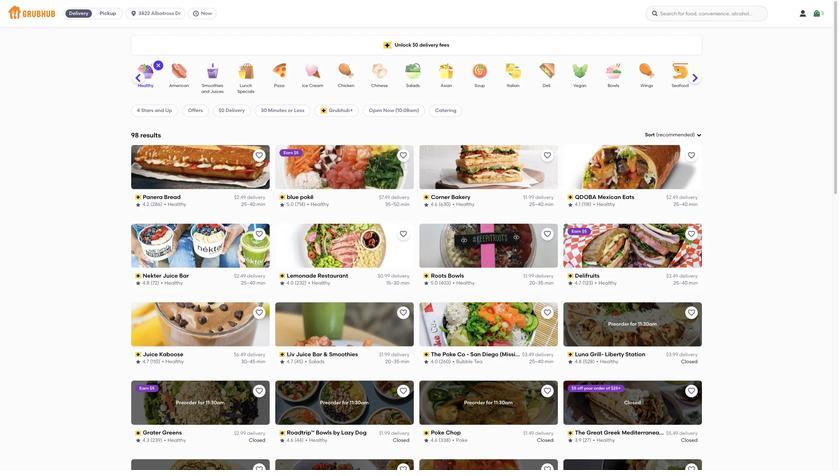 Task type: vqa. For each thing, say whether or not it's contained in the screenshot.


Task type: locate. For each thing, give the bounding box(es) containing it.
for for roadtrip™ bowls by lazy dog
[[342, 400, 349, 406]]

minutes
[[268, 108, 287, 114]]

smoothies right the &
[[329, 351, 358, 358]]

wings image
[[635, 63, 659, 79]]

• bubble tea
[[453, 359, 483, 365]]

4.3
[[143, 438, 149, 444]]

0 vertical spatial earn
[[284, 150, 293, 155]]

2 svg image from the left
[[813, 9, 821, 18]]

min for blue pokē
[[401, 202, 410, 208]]

4.1 (118)
[[575, 202, 592, 208]]

• right (232)
[[308, 280, 310, 286]]

$2.49
[[234, 195, 246, 201], [667, 195, 678, 201], [234, 273, 246, 279]]

30
[[261, 108, 267, 114]]

star icon image for poke chop
[[424, 438, 429, 444]]

subscription pass image left liv
[[279, 352, 286, 357]]

0 vertical spatial $3.49
[[666, 273, 678, 279]]

30–45 min
[[241, 359, 265, 365]]

0 horizontal spatial $3.49 delivery
[[522, 352, 554, 358]]

ice cream image
[[301, 63, 325, 79]]

healthy down bakery
[[456, 202, 475, 208]]

star icon image for panera bread
[[135, 202, 141, 208]]

• healthy down luna grill- liberty station
[[597, 359, 619, 365]]

delivery for nekter juice bar
[[247, 273, 265, 279]]

preorder
[[608, 321, 629, 327], [176, 400, 197, 406], [320, 400, 341, 406], [464, 400, 485, 406]]

chop
[[446, 430, 461, 436]]

open
[[369, 108, 382, 114]]

soup image
[[468, 63, 492, 79]]

$1.99 delivery for roadtrip™ bowls by lazy dog
[[379, 431, 410, 437]]

3822
[[139, 10, 150, 16]]

None field
[[645, 132, 702, 139]]

0 vertical spatial 4.8
[[143, 280, 149, 286]]

(338)
[[439, 438, 451, 444]]

1 vertical spatial bowls
[[448, 272, 464, 279]]

salads
[[406, 83, 420, 88], [309, 359, 325, 365]]

min for juice kaboose
[[257, 359, 265, 365]]

1 horizontal spatial 5.0
[[431, 280, 438, 286]]

healthy down bread
[[168, 202, 186, 208]]

bowls
[[608, 83, 619, 88], [448, 272, 464, 279], [316, 430, 332, 436]]

valley)
[[524, 351, 542, 358]]

$2.49 delivery
[[234, 195, 265, 201], [667, 195, 698, 201], [234, 273, 265, 279]]

• for qdoba mexican eats
[[593, 202, 595, 208]]

subscription pass image left "blue"
[[279, 195, 286, 200]]

mexican
[[598, 194, 621, 200]]

subscription pass image left great
[[568, 431, 574, 436]]

subscription pass image for lemonade restaurant
[[279, 274, 286, 279]]

healthy down the qdoba mexican eats
[[597, 202, 615, 208]]

earn
[[284, 150, 293, 155], [572, 229, 581, 234], [139, 386, 149, 391]]

4.6 down the corner at the right of the page
[[431, 202, 438, 208]]

earn for blue pokē
[[284, 150, 293, 155]]

1 vertical spatial 5.0
[[431, 280, 438, 286]]

1 vertical spatial $0
[[219, 108, 224, 114]]

• right (118)
[[593, 202, 595, 208]]

earn $5 for blue pokē
[[284, 150, 299, 155]]

vegan image
[[568, 63, 592, 79]]

0 horizontal spatial the
[[431, 351, 441, 358]]

bakery
[[452, 194, 471, 200]]

grubhub plus flag logo image
[[384, 42, 392, 49], [321, 108, 328, 114]]

1 vertical spatial 20–35
[[385, 359, 400, 365]]

american image
[[167, 63, 191, 79]]

• healthy for roots bowls
[[453, 280, 475, 286]]

subscription pass image for liv juice bar & smoothies
[[279, 352, 286, 357]]

$7.49
[[379, 195, 390, 201]]

roadtrip™ bowls by lazy dog
[[287, 430, 367, 436]]

• for corner bakery
[[453, 202, 455, 208]]

delivery down specials
[[226, 108, 245, 114]]

2 horizontal spatial bowls
[[608, 83, 619, 88]]

star icon image for nekter juice bar
[[135, 281, 141, 286]]

1 vertical spatial now
[[383, 108, 394, 114]]

25–40 for nekter juice bar
[[241, 280, 255, 286]]

min for roots bowls
[[545, 280, 554, 286]]

star icon image for roadtrip™ bowls by lazy dog
[[279, 438, 285, 444]]

delivery for liv juice bar & smoothies
[[391, 352, 410, 358]]

healthy down greek
[[597, 438, 615, 444]]

specials
[[237, 89, 254, 94]]

4.6 left (338) on the bottom
[[431, 438, 438, 444]]

healthy down healthy image
[[138, 83, 154, 88]]

healthy for qdoba
[[597, 202, 615, 208]]

preorder for 11:30am
[[608, 321, 657, 327], [176, 400, 225, 406], [320, 400, 369, 406], [464, 400, 513, 406]]

preorder for grill-
[[608, 321, 629, 327]]

1 horizontal spatial $3.49
[[666, 273, 678, 279]]

star icon image left 5.0 (403)
[[424, 281, 429, 286]]

bar right nekter
[[179, 272, 189, 279]]

save this restaurant image for roadtrip™ bowls by lazy dog
[[399, 387, 408, 396]]

4.6 for roadtrip™ bowls by lazy dog
[[287, 438, 294, 444]]

$5.49 delivery
[[666, 431, 698, 437]]

roots
[[431, 272, 447, 279]]

1 vertical spatial $3.49 delivery
[[522, 352, 554, 358]]

0 horizontal spatial 4.0
[[287, 280, 294, 286]]

0 horizontal spatial juice
[[143, 351, 158, 358]]

now inside button
[[201, 10, 212, 16]]

• healthy down lemonade restaurant
[[308, 280, 330, 286]]

delivery inside button
[[69, 10, 88, 16]]

healthy
[[138, 83, 154, 88], [168, 202, 186, 208], [311, 202, 329, 208], [456, 202, 475, 208], [597, 202, 615, 208], [165, 280, 183, 286], [312, 280, 330, 286], [456, 280, 475, 286], [599, 280, 617, 286], [166, 359, 184, 365], [600, 359, 619, 365], [168, 438, 186, 444], [309, 438, 327, 444], [597, 438, 615, 444]]

now right dr
[[201, 10, 212, 16]]

• healthy down nekter juice bar
[[161, 280, 183, 286]]

asian image
[[434, 63, 459, 79]]

healthy down pokē at left
[[311, 202, 329, 208]]

grubhub plus flag logo image for unlock $0 delivery fees
[[384, 42, 392, 49]]

• right (44) at the left bottom of page
[[305, 438, 307, 444]]

and inside smoothies and juices
[[201, 89, 210, 94]]

1 vertical spatial smoothies
[[329, 351, 358, 358]]

healthy down luna grill- liberty station
[[600, 359, 619, 365]]

1 horizontal spatial $3.49 delivery
[[666, 273, 698, 279]]

1 horizontal spatial $0
[[413, 42, 418, 48]]

3822 albatross dr
[[139, 10, 181, 16]]

1 vertical spatial earn $5
[[572, 229, 587, 234]]

• right (260)
[[453, 359, 455, 365]]

0 vertical spatial delivery
[[69, 10, 88, 16]]

0 vertical spatial earn $5
[[284, 150, 299, 155]]

• for delifruits
[[595, 280, 597, 286]]

4.7 (45)
[[287, 359, 303, 365]]

$3.49 for the poke co - san diego (mission valley)
[[522, 352, 534, 358]]

great
[[587, 430, 603, 436]]

healthy right the (123)
[[599, 280, 617, 286]]

save this restaurant image for liv juice bar & smoothies
[[399, 309, 408, 317]]

svg image inside field
[[696, 132, 702, 138]]

25–40 min
[[241, 202, 265, 208], [530, 202, 554, 208], [674, 202, 698, 208], [241, 280, 265, 286], [674, 280, 698, 286], [530, 359, 554, 365]]

panera bread logo image
[[131, 145, 270, 189]]

0 horizontal spatial svg image
[[799, 9, 807, 18]]

• healthy down the qdoba mexican eats
[[593, 202, 615, 208]]

bowls for roadtrip™ bowls by lazy dog
[[316, 430, 332, 436]]

healthy for the
[[597, 438, 615, 444]]

2 vertical spatial poke
[[456, 438, 468, 444]]

the great greek mediterranean grill
[[575, 430, 676, 436]]

mediterranean
[[622, 430, 663, 436]]

1 horizontal spatial juice
[[163, 272, 178, 279]]

0 vertical spatial and
[[201, 89, 210, 94]]

4.6 left (44) at the left bottom of page
[[287, 438, 294, 444]]

poke chop
[[431, 430, 461, 436]]

asian
[[441, 83, 452, 88]]

• healthy down 'roadtrip™ bowls by lazy dog'
[[305, 438, 327, 444]]

0 horizontal spatial grubhub plus flag logo image
[[321, 108, 328, 114]]

0 vertical spatial 5.0
[[287, 202, 294, 208]]

1 vertical spatial 20–35 min
[[385, 359, 410, 365]]

delivery for corner bakery
[[535, 195, 554, 201]]

star icon image left 4.6 (44)
[[279, 438, 285, 444]]

• healthy down greens
[[164, 438, 186, 444]]

$0 down juices
[[219, 108, 224, 114]]

20–35 min for liv juice bar & smoothies
[[385, 359, 410, 365]]

the up the 3.9
[[575, 430, 585, 436]]

0 vertical spatial 20–35 min
[[530, 280, 554, 286]]

restaurant
[[318, 272, 348, 279]]

grubhub plus flag logo image left unlock
[[384, 42, 392, 49]]

2 horizontal spatial earn
[[572, 229, 581, 234]]

delivery
[[420, 42, 438, 48], [247, 195, 265, 201], [391, 195, 410, 201], [535, 195, 554, 201], [680, 195, 698, 201], [247, 273, 265, 279], [391, 273, 410, 279], [535, 273, 554, 279], [680, 273, 698, 279], [247, 352, 265, 358], [391, 352, 410, 358], [535, 352, 554, 358], [680, 352, 698, 358], [247, 431, 265, 437], [391, 431, 410, 437], [535, 431, 554, 437], [680, 431, 698, 437]]

svg image
[[799, 9, 807, 18], [813, 9, 821, 18]]

4.7 down liv
[[287, 359, 293, 365]]

1 horizontal spatial earn
[[284, 150, 293, 155]]

0 horizontal spatial $3.49
[[522, 352, 534, 358]]

2 vertical spatial earn
[[139, 386, 149, 391]]

subscription pass image left luna
[[568, 352, 574, 357]]

salads down liv juice bar & smoothies
[[309, 359, 325, 365]]

svg image
[[130, 10, 137, 17], [193, 10, 200, 17], [652, 10, 659, 17], [155, 63, 161, 68], [696, 132, 702, 138]]

• down juice kaboose
[[162, 359, 164, 365]]

25–40 min for corner bakery
[[530, 202, 554, 208]]

• healthy for grater greens
[[164, 438, 186, 444]]

star icon image left 4.0 (232)
[[279, 281, 285, 286]]

• healthy for delifruits
[[595, 280, 617, 286]]

subscription pass image for delifruits
[[568, 274, 574, 279]]

• for panera bread
[[164, 202, 166, 208]]

3.9 (27)
[[575, 438, 591, 444]]

(232)
[[295, 280, 307, 286]]

and left 'up'
[[155, 108, 164, 114]]

0 vertical spatial now
[[201, 10, 212, 16]]

save this restaurant button
[[253, 149, 265, 162], [397, 149, 410, 162], [541, 149, 554, 162], [685, 149, 698, 162], [253, 228, 265, 240], [397, 228, 410, 240], [541, 228, 554, 240], [685, 228, 698, 240], [253, 307, 265, 319], [397, 307, 410, 319], [541, 307, 554, 319], [685, 307, 698, 319], [253, 385, 265, 398], [397, 385, 410, 398], [541, 385, 554, 398], [685, 385, 698, 398], [253, 464, 265, 470], [397, 464, 410, 470], [541, 464, 554, 470], [685, 464, 698, 470]]

poke up 4.6 (338)
[[431, 430, 445, 436]]

25–40 for panera bread
[[241, 202, 255, 208]]

healthy for roadtrip™
[[309, 438, 327, 444]]

0 horizontal spatial bowls
[[316, 430, 332, 436]]

lemonade restaurant logo image
[[275, 224, 414, 268]]

4.8 down luna
[[575, 359, 582, 365]]

smoothies
[[202, 83, 223, 88], [329, 351, 358, 358]]

luna grill- liberty station
[[575, 351, 646, 358]]

1 horizontal spatial 4.8
[[575, 359, 582, 365]]

2 horizontal spatial earn $5
[[572, 229, 587, 234]]

1 vertical spatial earn
[[572, 229, 581, 234]]

0 horizontal spatial 20–35 min
[[385, 359, 410, 365]]

• down pokē at left
[[307, 202, 309, 208]]

1 vertical spatial bar
[[313, 351, 322, 358]]

1 vertical spatial poke
[[431, 430, 445, 436]]

5.0 down "blue"
[[287, 202, 294, 208]]

• down chop at the right bottom of the page
[[453, 438, 455, 444]]

grater greens
[[143, 430, 182, 436]]

4.7 left the (123)
[[575, 280, 581, 286]]

2 vertical spatial earn $5
[[139, 386, 155, 391]]

delivery for delifruits
[[680, 273, 698, 279]]

• right (72)
[[161, 280, 163, 286]]

grubhub plus flag logo image for grubhub+
[[321, 108, 328, 114]]

delivery for panera bread
[[247, 195, 265, 201]]

• healthy for nekter juice bar
[[161, 280, 183, 286]]

1 horizontal spatial svg image
[[813, 9, 821, 18]]

$1.99 delivery for roots bowls
[[523, 273, 554, 279]]

5.0 (403)
[[431, 280, 451, 286]]

5.0 down roots on the right bottom of page
[[431, 280, 438, 286]]

1 horizontal spatial grubhub plus flag logo image
[[384, 42, 392, 49]]

30 minutes or less
[[261, 108, 305, 114]]

$0 right unlock
[[413, 42, 418, 48]]

• healthy down bread
[[164, 202, 186, 208]]

0 vertical spatial 4.0
[[287, 280, 294, 286]]

star icon image left the 4.1 at the top
[[568, 202, 573, 208]]

0 vertical spatial grubhub plus flag logo image
[[384, 42, 392, 49]]

star icon image left the 3.9
[[568, 438, 573, 444]]

earn for grater greens
[[139, 386, 149, 391]]

subscription pass image left panera
[[135, 195, 141, 200]]

0 horizontal spatial 20–35
[[385, 359, 400, 365]]

1 vertical spatial 4.8
[[575, 359, 582, 365]]

Search for food, convenience, alcohol... search field
[[646, 6, 768, 21]]

0 vertical spatial salads
[[406, 83, 420, 88]]

• healthy for lemonade restaurant
[[308, 280, 330, 286]]

subscription pass image for roadtrip™ bowls by lazy dog
[[279, 431, 286, 436]]

subscription pass image left 'qdoba'
[[568, 195, 574, 200]]

• for grater greens
[[164, 438, 166, 444]]

4.8 left (72)
[[143, 280, 149, 286]]

grubhub plus flag logo image left grubhub+
[[321, 108, 328, 114]]

roots bowls
[[431, 272, 464, 279]]

$5
[[294, 150, 299, 155], [582, 229, 587, 234], [150, 386, 155, 391], [572, 386, 577, 391]]

poke up (260)
[[443, 351, 456, 358]]

0 vertical spatial poke
[[443, 351, 456, 358]]

juice up 4.7 (110)
[[143, 351, 158, 358]]

star icon image left the 4.8 (528)
[[568, 359, 573, 365]]

salads down salads image
[[406, 83, 420, 88]]

less
[[294, 108, 305, 114]]

healthy down lemonade restaurant
[[312, 280, 330, 286]]

0 vertical spatial the
[[431, 351, 441, 358]]

bowls left by
[[316, 430, 332, 436]]

$2.49 for qdoba mexican eats
[[667, 195, 678, 201]]

save this restaurant image
[[399, 151, 408, 160], [687, 151, 696, 160], [255, 230, 263, 238], [543, 309, 552, 317], [687, 309, 696, 317], [255, 387, 263, 396], [687, 387, 696, 396], [255, 466, 263, 470], [687, 466, 696, 470]]

vegan
[[574, 83, 587, 88]]

the up the 4.0 (260)
[[431, 351, 441, 358]]

earn $5 for grater greens
[[139, 386, 155, 391]]

• right the (403)
[[453, 280, 455, 286]]

subscription pass image left nekter
[[135, 274, 141, 279]]

0 horizontal spatial salads
[[309, 359, 325, 365]]

4 stars and up
[[137, 108, 172, 114]]

seafood image
[[668, 63, 693, 79]]

1 horizontal spatial bowls
[[448, 272, 464, 279]]

4.7 left (110)
[[143, 359, 149, 365]]

subscription pass image left the corner at the right of the page
[[424, 195, 430, 200]]

min for panera bread
[[257, 202, 265, 208]]

4.8 (72)
[[143, 280, 159, 286]]

star icon image for juice kaboose
[[135, 359, 141, 365]]

panera bread
[[143, 194, 181, 200]]

subscription pass image for poke chop
[[424, 431, 430, 436]]

1 vertical spatial and
[[155, 108, 164, 114]]

juice right nekter
[[163, 272, 178, 279]]

star icon image left 4.3
[[135, 438, 141, 444]]

healthy down roots bowls
[[456, 280, 475, 286]]

• healthy down bakery
[[453, 202, 475, 208]]

1 vertical spatial delivery
[[226, 108, 245, 114]]

bar up • salads
[[313, 351, 322, 358]]

and left juices
[[201, 89, 210, 94]]

1 horizontal spatial 4.0
[[431, 359, 438, 365]]

11:30am for luna grill- liberty station
[[638, 321, 657, 327]]

healthy for luna
[[600, 359, 619, 365]]

save this restaurant image for roots bowls
[[543, 230, 552, 238]]

0 horizontal spatial 4.8
[[143, 280, 149, 286]]

star icon image left the 5.0 (714) on the top left of the page
[[279, 202, 285, 208]]

healthy down 'roadtrip™ bowls by lazy dog'
[[309, 438, 327, 444]]

smoothies inside smoothies and juices
[[202, 83, 223, 88]]

grubhub+
[[329, 108, 353, 114]]

closed
[[681, 359, 698, 365], [624, 400, 641, 406], [249, 438, 265, 444], [393, 438, 410, 444], [537, 438, 554, 444], [681, 438, 698, 444]]

chicken image
[[334, 63, 358, 79]]

-
[[467, 351, 469, 358]]

lunch specials image
[[234, 63, 258, 79]]

bread
[[164, 194, 181, 200]]

0 horizontal spatial earn $5
[[139, 386, 155, 391]]

subscription pass image left lemonade
[[279, 274, 286, 279]]

min for liv juice bar & smoothies
[[401, 359, 410, 365]]

healthy for panera
[[168, 202, 186, 208]]

subscription pass image for grater greens
[[135, 431, 141, 436]]

98
[[131, 131, 139, 139]]

nekter juice bar  logo image
[[131, 224, 270, 268]]

min for delifruits
[[689, 280, 698, 286]]

smoothies up juices
[[202, 83, 223, 88]]

star icon image
[[135, 202, 141, 208], [279, 202, 285, 208], [424, 202, 429, 208], [568, 202, 573, 208], [135, 281, 141, 286], [279, 281, 285, 286], [424, 281, 429, 286], [568, 281, 573, 286], [135, 359, 141, 365], [279, 359, 285, 365], [424, 359, 429, 365], [568, 359, 573, 365], [135, 438, 141, 444], [279, 438, 285, 444], [424, 438, 429, 444], [568, 438, 573, 444]]

stars
[[141, 108, 154, 114]]

0 vertical spatial bar
[[179, 272, 189, 279]]

• healthy down kaboose
[[162, 359, 184, 365]]

star icon image left '4.8 (72)'
[[135, 281, 141, 286]]

25–40 for corner bakery
[[530, 202, 544, 208]]

4.0 left (260)
[[431, 359, 438, 365]]

25–40
[[241, 202, 255, 208], [530, 202, 544, 208], [674, 202, 688, 208], [241, 280, 255, 286], [674, 280, 688, 286], [530, 359, 544, 365]]

$1.99 for roadtrip™ bowls by lazy dog
[[379, 431, 390, 437]]

1 horizontal spatial bar
[[313, 351, 322, 358]]

1 vertical spatial the
[[575, 430, 585, 436]]

delivery left pickup
[[69, 10, 88, 16]]

$2.49 delivery for panera bread
[[234, 195, 265, 201]]

0 horizontal spatial smoothies
[[202, 83, 223, 88]]

4.6 (630)
[[431, 202, 451, 208]]

0 horizontal spatial and
[[155, 108, 164, 114]]

• down corner bakery
[[453, 202, 455, 208]]

(118)
[[582, 202, 592, 208]]

star icon image left 4.7 (45)
[[279, 359, 285, 365]]

(286)
[[150, 202, 162, 208]]

• healthy for the great greek mediterranean grill
[[593, 438, 615, 444]]

$1.49 delivery
[[523, 431, 554, 437]]

0 horizontal spatial earn
[[139, 386, 149, 391]]

• healthy down roots bowls
[[453, 280, 475, 286]]

1 vertical spatial $3.49
[[522, 352, 534, 358]]

0 horizontal spatial delivery
[[69, 10, 88, 16]]

1 horizontal spatial 4.7
[[287, 359, 293, 365]]

tea
[[474, 359, 483, 365]]

0 vertical spatial smoothies
[[202, 83, 223, 88]]

subscription pass image
[[135, 195, 141, 200], [279, 195, 286, 200], [424, 195, 430, 200], [568, 195, 574, 200], [135, 274, 141, 279], [279, 274, 286, 279], [135, 352, 141, 357], [279, 352, 286, 357], [568, 352, 574, 357], [424, 431, 430, 436], [568, 431, 574, 436]]

0 horizontal spatial 5.0
[[287, 202, 294, 208]]

25–40 min for qdoba mexican eats
[[674, 202, 698, 208]]

none field containing sort
[[645, 132, 702, 139]]

35–50 min
[[385, 202, 410, 208]]

5.0 for blue pokē
[[287, 202, 294, 208]]

(mission
[[500, 351, 522, 358]]

$3.49 for delifruits
[[666, 273, 678, 279]]

1 horizontal spatial earn $5
[[284, 150, 299, 155]]

(123)
[[583, 280, 593, 286]]

4.0 (232)
[[287, 280, 307, 286]]

star icon image left 4.6 (338)
[[424, 438, 429, 444]]

save this restaurant image
[[255, 151, 263, 160], [543, 151, 552, 160], [399, 230, 408, 238], [543, 230, 552, 238], [687, 230, 696, 238], [255, 309, 263, 317], [399, 309, 408, 317], [399, 387, 408, 396], [543, 387, 552, 396], [399, 466, 408, 470], [543, 466, 552, 470]]

roadtrip™
[[287, 430, 315, 436]]

delivery for grater greens
[[247, 431, 265, 437]]

star icon image for grater greens
[[135, 438, 141, 444]]

0 horizontal spatial now
[[201, 10, 212, 16]]

1 horizontal spatial smoothies
[[329, 351, 358, 358]]

1 horizontal spatial the
[[575, 430, 585, 436]]

2 horizontal spatial juice
[[296, 351, 311, 358]]

4.6 for poke chop
[[431, 438, 438, 444]]

• healthy for juice kaboose
[[162, 359, 184, 365]]

star icon image left 4.6 (630)
[[424, 202, 429, 208]]

1 horizontal spatial 20–35
[[530, 280, 544, 286]]

$5 for delifruits
[[582, 229, 587, 234]]

now right open
[[383, 108, 394, 114]]

star icon image for liv juice bar & smoothies
[[279, 359, 285, 365]]

• healthy for luna grill- liberty station
[[597, 359, 619, 365]]

0 horizontal spatial bar
[[179, 272, 189, 279]]

delivery for roots bowls
[[535, 273, 554, 279]]

1 horizontal spatial 20–35 min
[[530, 280, 554, 286]]

bowls up the (403)
[[448, 272, 464, 279]]

• healthy for roadtrip™ bowls by lazy dog
[[305, 438, 327, 444]]

3.9
[[575, 438, 582, 444]]

• healthy down pokē at left
[[307, 202, 329, 208]]

1 vertical spatial 4.0
[[431, 359, 438, 365]]

25–40 for the poke co - san diego (mission valley)
[[530, 359, 544, 365]]

subscription pass image left the poke chop
[[424, 431, 430, 436]]

15–30 min
[[386, 280, 410, 286]]

unlock $0 delivery fees
[[395, 42, 449, 48]]

italian image
[[501, 63, 526, 79]]

$7.49 delivery
[[379, 195, 410, 201]]

star icon image left 4.7 (123)
[[568, 281, 573, 286]]

1 svg image from the left
[[799, 9, 807, 18]]

pickup button
[[93, 8, 123, 19]]

0 vertical spatial 20–35
[[530, 280, 544, 286]]

2 horizontal spatial 4.7
[[575, 280, 581, 286]]

nekter
[[143, 272, 161, 279]]

star icon image left the 4.0 (260)
[[424, 359, 429, 365]]

• healthy down greek
[[593, 438, 615, 444]]

4.0
[[287, 280, 294, 286], [431, 359, 438, 365]]

star icon image for roots bowls
[[424, 281, 429, 286]]

healthy down kaboose
[[166, 359, 184, 365]]

preorder for 11:30am for grater greens
[[176, 400, 225, 406]]

0 vertical spatial $3.49 delivery
[[666, 273, 698, 279]]

0 vertical spatial $0
[[413, 42, 418, 48]]

2 vertical spatial bowls
[[316, 430, 332, 436]]

1 vertical spatial grubhub plus flag logo image
[[321, 108, 328, 114]]

0 horizontal spatial 4.7
[[143, 359, 149, 365]]

star icon image left 4.7 (110)
[[135, 359, 141, 365]]

the
[[431, 351, 441, 358], [575, 430, 585, 436]]

subscription pass image left juice kaboose
[[135, 352, 141, 357]]

• right (45)
[[305, 359, 307, 365]]

$1.99 delivery
[[523, 195, 554, 201], [523, 273, 554, 279], [379, 352, 410, 358], [379, 431, 410, 437]]

bowls down bowls image
[[608, 83, 619, 88]]

juice up (45)
[[296, 351, 311, 358]]

healthy image
[[134, 63, 158, 79]]

4.0 left (232)
[[287, 280, 294, 286]]

1 horizontal spatial and
[[201, 89, 210, 94]]

star icon image left 4.2
[[135, 202, 141, 208]]

qdoba
[[575, 194, 597, 200]]

delivery for the poke co - san diego (mission valley)
[[535, 352, 554, 358]]

$3.49 delivery
[[666, 273, 698, 279], [522, 352, 554, 358]]

subscription pass image
[[424, 274, 430, 279], [568, 274, 574, 279], [424, 352, 430, 357], [135, 431, 141, 436], [279, 431, 286, 436]]



Task type: describe. For each thing, give the bounding box(es) containing it.
earn for delifruits
[[572, 229, 581, 234]]

$2.99
[[234, 431, 246, 437]]

delifruits logo image
[[564, 224, 702, 268]]

min for the poke co - san diego (mission valley)
[[545, 359, 554, 365]]

0 horizontal spatial $0
[[219, 108, 224, 114]]

panera
[[143, 194, 163, 200]]

25–40 for delifruits
[[674, 280, 688, 286]]

bar for nekter juice bar
[[179, 272, 189, 279]]

$5.49
[[666, 431, 678, 437]]

$2.49 delivery for qdoba mexican eats
[[667, 195, 698, 201]]

$3.49 delivery for the poke co - san diego (mission valley)
[[522, 352, 554, 358]]

20–35 for liv juice bar & smoothies
[[385, 359, 400, 365]]

bubble
[[456, 359, 473, 365]]

(10:08am)
[[395, 108, 419, 114]]

fees
[[440, 42, 449, 48]]

closed for roadtrip™ bowls by lazy dog
[[393, 438, 410, 444]]

4.0 (260)
[[431, 359, 451, 365]]

4.7 (110)
[[143, 359, 160, 365]]

off
[[578, 386, 583, 391]]

unlock
[[395, 42, 412, 48]]

• for blue pokē
[[307, 202, 309, 208]]

blue
[[287, 194, 299, 200]]

bowls for roots bowls
[[448, 272, 464, 279]]

$1.49
[[523, 431, 534, 437]]

star icon image for qdoba mexican eats
[[568, 202, 573, 208]]

min for qdoba mexican eats
[[689, 202, 698, 208]]

5.0 for roots bowls
[[431, 280, 438, 286]]

ice
[[302, 83, 308, 88]]

grill
[[664, 430, 676, 436]]

recommended
[[658, 132, 693, 138]]

$25+
[[611, 386, 621, 391]]

)
[[693, 132, 695, 138]]

healthy for blue
[[311, 202, 329, 208]]

(528)
[[583, 359, 595, 365]]

4.0 for the poke co - san diego (mission valley)
[[431, 359, 438, 365]]

4.2 (286)
[[143, 202, 162, 208]]

lunch
[[240, 83, 252, 88]]

healthy for nekter
[[165, 280, 183, 286]]

3
[[821, 10, 824, 16]]

15–30
[[386, 280, 400, 286]]

smoothies and juices image
[[200, 63, 225, 79]]

$0 delivery
[[219, 108, 245, 114]]

now button
[[188, 8, 219, 19]]

seafood
[[672, 83, 689, 88]]

grater
[[143, 430, 161, 436]]

svg image inside 3822 albatross dr button
[[130, 10, 137, 17]]

albatross
[[151, 10, 174, 16]]

pizza
[[274, 83, 284, 88]]

preorder for 11:30am for roadtrip™ bowls by lazy dog
[[320, 400, 369, 406]]

the for the great greek mediterranean grill
[[575, 430, 585, 436]]

$2.49 delivery for nekter juice bar
[[234, 273, 265, 279]]

blue pokē
[[287, 194, 314, 200]]

subscription pass image for qdoba mexican eats
[[568, 195, 574, 200]]

(110)
[[150, 359, 160, 365]]

98 results
[[131, 131, 161, 139]]

$1.99 for corner bakery
[[523, 195, 534, 201]]

$3.99
[[666, 352, 678, 358]]

$3.99 delivery
[[666, 352, 698, 358]]

$1.99 delivery for corner bakery
[[523, 195, 554, 201]]

save this restaurant image for corner bakery
[[543, 151, 552, 160]]

0 vertical spatial bowls
[[608, 83, 619, 88]]

delivery for qdoba mexican eats
[[680, 195, 698, 201]]

• for the great greek mediterranean grill
[[593, 438, 595, 444]]

closed for grater greens
[[249, 438, 265, 444]]

subscription pass image for blue pokē
[[279, 195, 286, 200]]

4.7 (123)
[[575, 280, 593, 286]]

roots bowls logo image
[[419, 224, 558, 268]]

delivery for blue pokē
[[391, 195, 410, 201]]

1 vertical spatial salads
[[309, 359, 325, 365]]

delivery button
[[64, 8, 93, 19]]

delivery for juice kaboose
[[247, 352, 265, 358]]

bowls image
[[601, 63, 626, 79]]

1 horizontal spatial salads
[[406, 83, 420, 88]]

subscription pass image for luna grill- liberty station
[[568, 352, 574, 357]]

subscription pass image for roots bowls
[[424, 274, 430, 279]]

liv juice bar & smoothies logo image
[[275, 302, 414, 347]]

$3.49 delivery for delifruits
[[666, 273, 698, 279]]

4.7 for juice kaboose
[[143, 359, 149, 365]]

subscription pass image for the poke co - san diego (mission valley)
[[424, 352, 430, 357]]

bar for liv juice bar & smoothies
[[313, 351, 322, 358]]

svg image inside now button
[[193, 10, 200, 17]]

san
[[470, 351, 481, 358]]

deli image
[[535, 63, 559, 79]]

italian
[[507, 83, 520, 88]]

25–40 min for nekter juice bar
[[241, 280, 265, 286]]

juice kaboose logo image
[[131, 302, 270, 347]]

1 horizontal spatial delivery
[[226, 108, 245, 114]]

save this restaurant image for lemonade restaurant
[[399, 230, 408, 238]]

pizza image
[[267, 63, 292, 79]]

delivery for the great greek mediterranean grill
[[680, 431, 698, 437]]

wings
[[641, 83, 653, 88]]

4.3 (239)
[[143, 438, 162, 444]]

• for nekter juice bar
[[161, 280, 163, 286]]

$1.99 delivery for liv juice bar & smoothies
[[379, 352, 410, 358]]

delivery for lemonade restaurant
[[391, 273, 410, 279]]

catering
[[435, 108, 457, 114]]

4.0 for lemonade restaurant
[[287, 280, 294, 286]]

star icon image for blue pokē
[[279, 202, 285, 208]]

corner bakery
[[431, 194, 471, 200]]

$1.99 for liv juice bar & smoothies
[[379, 352, 390, 358]]

order
[[594, 386, 605, 391]]

up
[[165, 108, 172, 114]]

main navigation navigation
[[0, 0, 833, 27]]

blue pokē logo image
[[275, 145, 414, 189]]

11:30am for roadtrip™ bowls by lazy dog
[[350, 400, 369, 406]]

deli
[[543, 83, 551, 88]]

star icon image for luna grill- liberty station
[[568, 359, 573, 365]]

20–35 min for roots bowls
[[530, 280, 554, 286]]

25–40 min for delifruits
[[674, 280, 698, 286]]

$6.49
[[234, 352, 246, 358]]

(714)
[[295, 202, 305, 208]]

co
[[457, 351, 465, 358]]

4.8 (528)
[[575, 359, 595, 365]]

your
[[584, 386, 593, 391]]

pickup
[[100, 10, 116, 16]]

chinese
[[371, 83, 388, 88]]

3822 albatross dr button
[[126, 8, 188, 19]]

lemonade
[[287, 272, 316, 279]]

• healthy for panera bread
[[164, 202, 186, 208]]

4.6 (338)
[[431, 438, 451, 444]]

1 horizontal spatial now
[[383, 108, 394, 114]]

4.1
[[575, 202, 581, 208]]

• poke
[[453, 438, 468, 444]]

sort
[[645, 132, 655, 138]]

salads image
[[401, 63, 425, 79]]

corner
[[431, 194, 450, 200]]

$0.99
[[378, 273, 390, 279]]

lemonade restaurant
[[287, 272, 348, 279]]

(
[[656, 132, 658, 138]]

chicken
[[338, 83, 355, 88]]

the poke co - san diego (mission valley) logo image
[[419, 302, 558, 347]]

corner bakery logo image
[[419, 145, 558, 189]]

(260)
[[439, 359, 451, 365]]

star icon image for lemonade restaurant
[[279, 281, 285, 286]]

• for roots bowls
[[453, 280, 455, 286]]

luna
[[575, 351, 589, 358]]

star icon image for corner bakery
[[424, 202, 429, 208]]

30–45
[[241, 359, 255, 365]]

• for luna grill- liberty station
[[597, 359, 599, 365]]

healthy for corner
[[456, 202, 475, 208]]

$1.99 for roots bowls
[[523, 273, 534, 279]]

subscription pass image for corner bakery
[[424, 195, 430, 200]]

dog
[[355, 430, 367, 436]]

liv juice bar & smoothies
[[287, 351, 358, 358]]

chinese image
[[367, 63, 392, 79]]

star icon image for the great greek mediterranean grill
[[568, 438, 573, 444]]

qdoba mexican eats logo image
[[564, 145, 702, 189]]

pokē
[[300, 194, 314, 200]]

• for liv juice bar & smoothies
[[305, 359, 307, 365]]

(27)
[[583, 438, 591, 444]]

preorder for 11:30am for luna grill- liberty station
[[608, 321, 657, 327]]

min for corner bakery
[[545, 202, 554, 208]]

4.7 for delifruits
[[575, 280, 581, 286]]

diego
[[482, 351, 499, 358]]

smoothies and juices
[[201, 83, 224, 94]]

min for nekter juice bar
[[257, 280, 265, 286]]

for for luna grill- liberty station
[[630, 321, 637, 327]]

subscription pass image for nekter juice bar
[[135, 274, 141, 279]]

juice for nekter
[[163, 272, 178, 279]]

$2.49 for panera bread
[[234, 195, 246, 201]]

4.6 (44)
[[287, 438, 304, 444]]

or
[[288, 108, 293, 114]]

$6.49 delivery
[[234, 352, 265, 358]]

subscription pass image for panera bread
[[135, 195, 141, 200]]

• for roadtrip™ bowls by lazy dog
[[305, 438, 307, 444]]

delivery for roadtrip™ bowls by lazy dog
[[391, 431, 410, 437]]

closed for the great greek mediterranean grill
[[681, 438, 698, 444]]

svg image inside 3 button
[[813, 9, 821, 18]]

poke for the
[[443, 351, 456, 358]]

5.0 (714)
[[287, 202, 305, 208]]

• salads
[[305, 359, 325, 365]]

4.7 for liv juice bar & smoothies
[[287, 359, 293, 365]]



